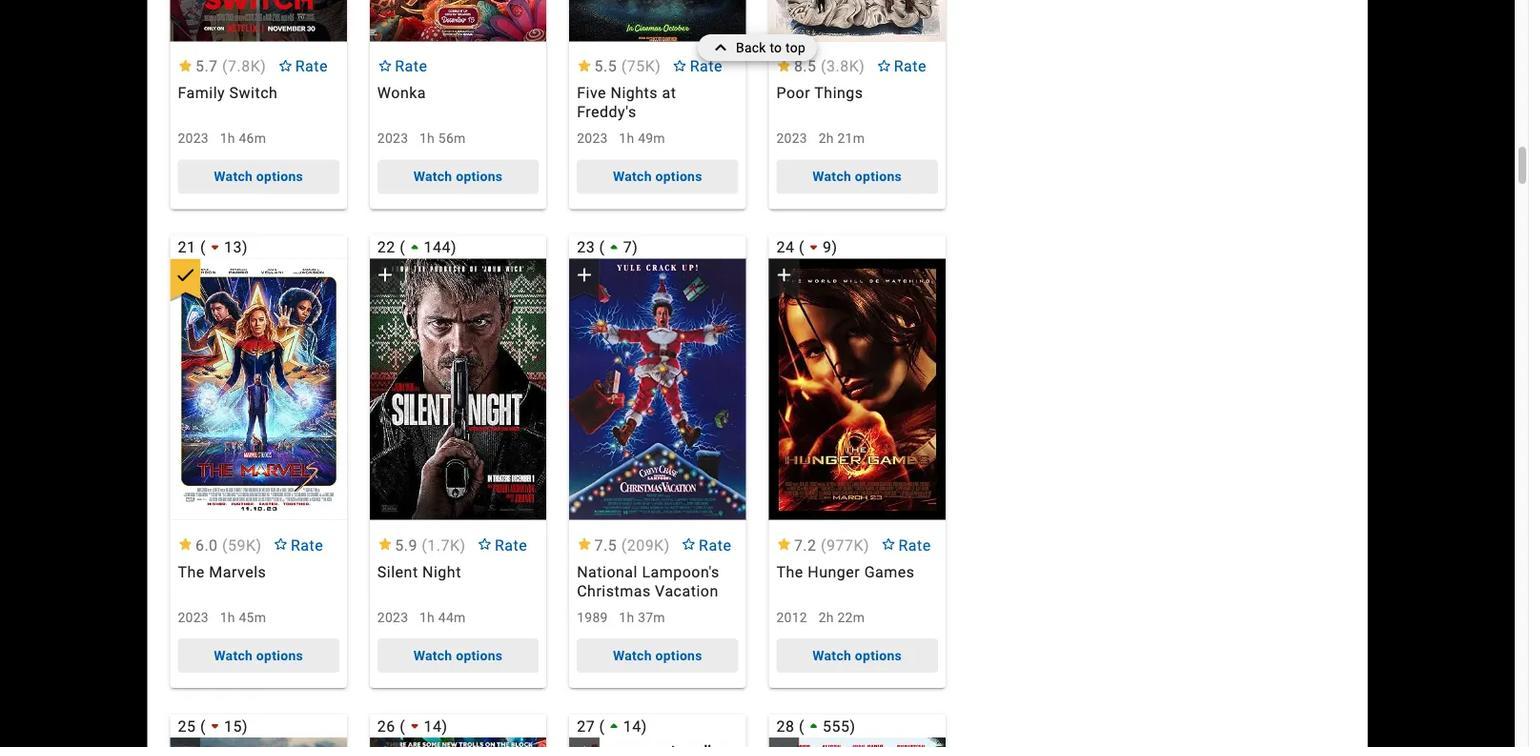 Task type: locate. For each thing, give the bounding box(es) containing it.
watch down 1 h 44 m
[[414, 648, 452, 664]]

2023 for the marvels
[[178, 610, 209, 626]]

( left 13
[[200, 239, 206, 257]]

add image for 24
[[773, 264, 796, 287]]

2023 down poor
[[777, 131, 808, 147]]

( right 7.5
[[621, 537, 627, 555]]

2 for things
[[819, 131, 827, 147]]

freelance image
[[769, 739, 946, 748]]

star inline image inside imdb rating: 5.7 element
[[178, 60, 193, 72]]

0 horizontal spatial add image
[[573, 743, 596, 748]]

rate button right the 59k
[[262, 529, 335, 563]]

rate up 'five nights at freddy's' link
[[690, 58, 723, 76]]

2012
[[777, 610, 808, 626]]

rate for 7.5 ( 209k )
[[699, 537, 732, 555]]

star border inline image
[[278, 60, 293, 72], [877, 60, 892, 72], [273, 539, 289, 551], [477, 539, 493, 551], [682, 539, 697, 551]]

h left 56
[[427, 131, 435, 147]]

( for 21
[[200, 239, 206, 257]]

family switch image
[[170, 0, 347, 42]]

five nights at freddy's link
[[577, 84, 739, 122]]

1 for 1 h 45 m
[[220, 610, 228, 626]]

2 arrow drop up image from the top
[[603, 716, 626, 738]]

0 vertical spatial add image
[[773, 264, 796, 287]]

options for poor things
[[855, 169, 902, 185]]

2 2 from the top
[[819, 610, 827, 626]]

m down 'five nights at freddy's' link
[[654, 131, 666, 147]]

options down 1 h 37 m
[[656, 648, 703, 664]]

2 the from the left
[[777, 563, 804, 582]]

( right 7.2
[[821, 537, 827, 555]]

silent night image
[[370, 260, 547, 521]]

2 right 2012
[[819, 610, 827, 626]]

( for 27
[[599, 718, 605, 736]]

silent night
[[377, 563, 461, 582]]

( right 5.9
[[422, 537, 428, 555]]

) up things
[[859, 58, 865, 76]]

watch options button
[[178, 160, 339, 195], [377, 160, 539, 195], [577, 160, 739, 195], [777, 160, 938, 195], [178, 639, 339, 674], [377, 639, 539, 674], [577, 639, 739, 674], [777, 639, 938, 674]]

14 for 26 (
[[424, 718, 442, 736]]

14 inside the "ranking 27" 'element'
[[623, 718, 642, 736]]

group containing 5.7
[[170, 0, 347, 210]]

watch options button down 2 h 21 m
[[777, 160, 938, 195]]

) up "switch"
[[261, 58, 266, 76]]

3.8k
[[827, 58, 859, 76]]

2023
[[178, 131, 209, 147], [377, 131, 408, 147], [577, 131, 608, 147], [777, 131, 808, 147], [178, 610, 209, 626], [377, 610, 408, 626]]

watch options down 44
[[414, 648, 503, 664]]

arrow drop up image for 555
[[802, 716, 825, 738]]

1 for 1 h 56 m
[[420, 131, 427, 147]]

star border inline image up "at"
[[673, 60, 688, 72]]

the marvels image
[[170, 260, 347, 521]]

2023 down wonka
[[377, 131, 408, 147]]

1 horizontal spatial arrow drop up image
[[802, 716, 825, 738]]

1 vertical spatial 21
[[178, 239, 196, 257]]

75k
[[627, 58, 655, 76]]

5.5
[[595, 58, 617, 76]]

) up the trolls band together 'image'
[[442, 718, 448, 736]]

h left '45'
[[228, 610, 235, 626]]

the hunger games image
[[769, 260, 946, 521]]

star inline image inside imdb rating: 5.5 'element'
[[577, 60, 592, 72]]

options down 1 h 46 m
[[256, 169, 303, 185]]

1 left '45'
[[220, 610, 228, 626]]

star inline image for 5.5
[[577, 60, 592, 72]]

( inside imdb rating: 7.2 element
[[821, 537, 827, 555]]

m down "the hunger games" link
[[853, 610, 865, 626]]

) inside the ranking 28 element
[[850, 718, 856, 736]]

0 vertical spatial arrow drop up image
[[603, 237, 626, 259]]

the down 6.0
[[178, 563, 205, 582]]

watch options down 37
[[613, 648, 703, 664]]

0 horizontal spatial 22
[[377, 239, 396, 257]]

0 vertical spatial 2
[[819, 131, 827, 147]]

add image
[[773, 264, 796, 287], [573, 743, 596, 748]]

1 h 45 m
[[220, 610, 266, 626]]

) inside ranking 21 element
[[242, 239, 248, 257]]

watch down 1 h 46 m
[[214, 169, 253, 185]]

0 horizontal spatial arrow drop down image
[[204, 237, 226, 259]]

love actually image
[[569, 739, 746, 748]]

arrow drop up image
[[403, 237, 426, 259], [802, 716, 825, 738]]

star border inline image for 6.0 ( 59k )
[[273, 539, 289, 551]]

marvels
[[209, 563, 266, 582]]

watch down 1 h 45 m
[[214, 648, 253, 664]]

0 horizontal spatial star inline image
[[178, 539, 193, 551]]

1 vertical spatial star inline image
[[178, 539, 193, 551]]

1 horizontal spatial 22
[[838, 610, 853, 626]]

1 for 1 h 44 m
[[420, 610, 427, 626]]

0 vertical spatial 22
[[377, 239, 396, 257]]

ranking 24 element
[[769, 237, 946, 259]]

( inside ranking 23 element
[[599, 239, 605, 257]]

( inside imdb rating: 5.9 "element"
[[422, 537, 428, 555]]

1 horizontal spatial 14
[[623, 718, 642, 736]]

watch down 1 h 49 m
[[613, 169, 652, 185]]

2023 for silent night
[[377, 610, 408, 626]]

( inside imdb rating: 6.0 element
[[222, 537, 228, 555]]

( inside the ranking 26 'element'
[[400, 718, 406, 736]]

( inside the "ranking 27" 'element'
[[599, 718, 605, 736]]

the down 7.2
[[777, 563, 804, 582]]

star border inline image right 3.8k
[[877, 60, 892, 72]]

watch down 1 h 37 m
[[613, 648, 652, 664]]

( for 6.0
[[222, 537, 228, 555]]

1 h 37 m
[[619, 610, 666, 626]]

m for 1 h 49 m
[[654, 131, 666, 147]]

star border inline image up lampoon's
[[682, 539, 697, 551]]

star border inline image up games in the bottom right of the page
[[881, 539, 896, 551]]

options down 1 h 44 m
[[456, 648, 503, 664]]

m down silent night 'link'
[[454, 610, 466, 626]]

( for 22
[[400, 239, 406, 257]]

( for 5.5
[[621, 58, 627, 76]]

watch options for wonka
[[414, 169, 503, 185]]

2 horizontal spatial star border inline image
[[881, 539, 896, 551]]

) right 22 (
[[451, 239, 457, 257]]

2023 down family
[[178, 131, 209, 147]]

watch options button for the hunger games
[[777, 639, 938, 674]]

1 h 44 m
[[420, 610, 466, 626]]

( inside the ranking 24 element
[[799, 239, 805, 257]]

h for 49
[[627, 131, 635, 147]]

1 vertical spatial add image
[[573, 743, 596, 748]]

1 horizontal spatial arrow drop down image
[[403, 716, 426, 738]]

1 for 1 h 37 m
[[619, 610, 627, 626]]

watch options down 49
[[613, 169, 703, 185]]

h left 49
[[627, 131, 635, 147]]

watch options button for the marvels
[[178, 639, 339, 674]]

star border inline image up wonka
[[377, 60, 393, 72]]

watch options for poor things
[[813, 169, 902, 185]]

6.0
[[195, 537, 218, 555]]

m down the marvels link at the left bottom of the page
[[254, 610, 266, 626]]

rate button right 3.8k
[[865, 50, 938, 84]]

add image
[[374, 264, 397, 287], [573, 264, 596, 287], [174, 743, 197, 748], [374, 743, 397, 748], [773, 743, 796, 748]]

star inline image left 7.2
[[777, 539, 792, 551]]

h left 44
[[427, 610, 435, 626]]

2
[[819, 131, 827, 147], [819, 610, 827, 626]]

imdb rating: 8.5 element
[[777, 55, 865, 78]]

1 vertical spatial arrow drop up image
[[802, 716, 825, 738]]

( for 7.2
[[821, 537, 827, 555]]

1 left 46
[[220, 131, 228, 147]]

( right 28
[[799, 718, 805, 736]]

m for 2 h 21 m
[[853, 131, 865, 147]]

( inside ranking 22 element
[[400, 239, 406, 257]]

( for 24
[[799, 239, 805, 257]]

( for 8.5
[[821, 58, 827, 76]]

star inline image left 5.9
[[377, 539, 393, 551]]

2 down poor things
[[819, 131, 827, 147]]

1.7k
[[428, 537, 460, 555]]

hunger
[[808, 563, 860, 582]]

star inline image left 7.5
[[577, 539, 592, 551]]

vacation
[[655, 583, 719, 601]]

star border inline image for 7.2
[[881, 539, 896, 551]]

family switch
[[178, 84, 278, 103]]

watch down the 1 h 56 m
[[414, 169, 452, 185]]

watch options down 2 h 21 m
[[813, 169, 902, 185]]

watch options for five nights at freddy's
[[613, 169, 703, 185]]

555
[[823, 718, 850, 736]]

( right 8.5
[[821, 58, 827, 76]]

rate for 7.2 ( 977k )
[[899, 537, 931, 555]]

1 horizontal spatial add image
[[773, 264, 796, 287]]

ranking 26 element
[[370, 716, 547, 738]]

the for the marvels
[[178, 563, 205, 582]]

27 (
[[577, 718, 605, 736]]

moved up 555 in ranking element
[[802, 716, 850, 738]]

44
[[438, 610, 454, 626]]

1 2 from the top
[[819, 131, 827, 147]]

imdb rating: 7.2 element
[[777, 534, 870, 557]]

rate up lampoon's
[[699, 537, 732, 555]]

14 up love actually image
[[623, 718, 642, 736]]

0 horizontal spatial the
[[178, 563, 205, 582]]

1 horizontal spatial star inline image
[[577, 60, 592, 72]]

22 down "the hunger games" link
[[838, 610, 853, 626]]

25
[[178, 718, 196, 736]]

2 for hunger
[[819, 610, 827, 626]]

( for 7.5
[[621, 537, 627, 555]]

add image for 28
[[773, 743, 796, 748]]

to
[[770, 40, 782, 55]]

m down national lampoon's christmas vacation link
[[654, 610, 666, 626]]

back to top
[[736, 40, 806, 55]]

) up freelance image
[[850, 718, 856, 736]]

( inside imdb rating: 8.5 element
[[821, 58, 827, 76]]

rate up poor things link
[[894, 58, 927, 76]]

14
[[424, 718, 442, 736], [623, 718, 642, 736]]

( inside ranking 21 element
[[200, 239, 206, 257]]

star inline image inside imdb rating: 7.5 'element'
[[577, 539, 592, 551]]

1 the from the left
[[178, 563, 205, 582]]

star inline image inside imdb rating: 5.9 "element"
[[377, 539, 393, 551]]

( inside imdb rating: 7.5 'element'
[[621, 537, 627, 555]]

1 horizontal spatial star border inline image
[[673, 60, 688, 72]]

0 vertical spatial 21
[[838, 131, 853, 147]]

star inline image down "to"
[[777, 60, 792, 72]]

1 horizontal spatial the
[[777, 563, 804, 582]]

0 horizontal spatial arrow drop up image
[[403, 237, 426, 259]]

) inside imdb rating: 8.5 element
[[859, 58, 865, 76]]

( inside imdb rating: 5.5 'element'
[[621, 58, 627, 76]]

1 vertical spatial 22
[[838, 610, 853, 626]]

21
[[838, 131, 853, 147], [178, 239, 196, 257]]

star inline image inside imdb rating: 7.2 element
[[777, 539, 792, 551]]

1 left 49
[[619, 131, 627, 147]]

2023 down freddy's
[[577, 131, 608, 147]]

1 arrow drop up image from the top
[[603, 237, 626, 259]]

rate up the marvels link at the left bottom of the page
[[291, 537, 323, 555]]

rate button up "at"
[[661, 50, 734, 84]]

( right 25
[[200, 718, 206, 736]]

977k
[[827, 537, 864, 555]]

rate up family switch link
[[295, 58, 328, 76]]

( for 28
[[799, 718, 805, 736]]

) inside imdb rating: 5.9 "element"
[[460, 537, 466, 555]]

rate up games in the bottom right of the page
[[899, 537, 931, 555]]

21 up done "image"
[[178, 239, 196, 257]]

1 left 44
[[420, 610, 427, 626]]

rate button up lampoon's
[[670, 529, 743, 563]]

group containing 24
[[769, 237, 946, 689]]

arrow drop down image
[[204, 237, 226, 259], [802, 237, 825, 259], [403, 716, 426, 738]]

0 vertical spatial star inline image
[[577, 60, 592, 72]]

24
[[777, 239, 795, 257]]

rate button for 8.5 ( 3.8k )
[[865, 50, 938, 84]]

rate for 5.5 ( 75k )
[[690, 58, 723, 76]]

23
[[577, 239, 595, 257]]

star inline image for 7.5 ( 209k )
[[577, 539, 592, 551]]

( right 24
[[799, 239, 805, 257]]

m for 1 h 45 m
[[254, 610, 266, 626]]

( right the 5.5
[[621, 58, 627, 76]]

add image down 26
[[374, 743, 397, 748]]

15
[[224, 718, 242, 736]]

) up the nights
[[655, 58, 661, 76]]

0 vertical spatial arrow drop up image
[[403, 237, 426, 259]]

2023 for wonka
[[377, 131, 408, 147]]

m for 1 h 46 m
[[254, 131, 266, 147]]

14 inside "element"
[[424, 718, 442, 736]]

watch options button down 46
[[178, 160, 339, 195]]

imdb rating: 5.5 element
[[577, 55, 661, 78]]

h down poor things link
[[827, 131, 834, 147]]

m for 1 h 44 m
[[454, 610, 466, 626]]

(
[[222, 58, 228, 76], [621, 58, 627, 76], [821, 58, 827, 76], [200, 239, 206, 257], [400, 239, 406, 257], [599, 239, 605, 257], [799, 239, 805, 257], [222, 537, 228, 555], [422, 537, 428, 555], [621, 537, 627, 555], [821, 537, 827, 555], [200, 718, 206, 736], [400, 718, 406, 736], [599, 718, 605, 736], [799, 718, 805, 736]]

watch options button down 56
[[377, 160, 539, 195]]

2 horizontal spatial arrow drop down image
[[802, 237, 825, 259]]

freddy's
[[577, 104, 637, 122]]

( for 23
[[599, 239, 605, 257]]

poor things link
[[777, 84, 938, 122]]

) up the creator image
[[242, 718, 248, 736]]

m for 1 h 37 m
[[654, 610, 666, 626]]

five
[[577, 84, 607, 103]]

1 14 from the left
[[424, 718, 442, 736]]

) right 24 ( at right top
[[832, 239, 838, 257]]

star border inline image for 5.9 ( 1.7k )
[[477, 539, 493, 551]]

add image down 27
[[573, 743, 596, 748]]

star inline image inside imdb rating: 6.0 element
[[178, 539, 193, 551]]

star border inline image for 8.5 ( 3.8k )
[[877, 60, 892, 72]]

watch for five nights at freddy's
[[613, 169, 652, 185]]

) inside ranking 22 element
[[451, 239, 457, 257]]

watch
[[214, 169, 253, 185], [414, 169, 452, 185], [613, 169, 652, 185], [813, 169, 852, 185], [214, 648, 253, 664], [414, 648, 452, 664], [613, 648, 652, 664], [813, 648, 852, 664]]

wonka
[[377, 84, 426, 103]]

h
[[228, 131, 235, 147], [427, 131, 435, 147], [627, 131, 635, 147], [827, 131, 834, 147], [228, 610, 235, 626], [427, 610, 435, 626], [627, 610, 635, 626], [827, 610, 834, 626]]

1 left 56
[[420, 131, 427, 147]]

star inline image left 5.7
[[178, 60, 193, 72]]

13
[[224, 239, 242, 257]]

) right 21 (
[[242, 239, 248, 257]]

5.7
[[195, 58, 218, 76]]

0 horizontal spatial 14
[[424, 718, 442, 736]]

star border inline image right the 59k
[[273, 539, 289, 551]]

arrow drop down image for 13
[[204, 237, 226, 259]]

add image for 23
[[573, 264, 596, 287]]

22
[[377, 239, 396, 257], [838, 610, 853, 626]]

14 for 27 (
[[623, 718, 642, 736]]

star inline image
[[178, 60, 193, 72], [777, 60, 792, 72], [377, 539, 393, 551], [577, 539, 592, 551], [777, 539, 792, 551]]

group containing 25
[[170, 716, 347, 748]]

watch options down 2 h 22 m at the right of the page
[[813, 648, 902, 664]]

0 horizontal spatial 21
[[178, 239, 196, 257]]

watch options down 56
[[414, 169, 503, 185]]

rate for 5.7 ( 7.8k )
[[295, 58, 328, 76]]

options
[[256, 169, 303, 185], [456, 169, 503, 185], [656, 169, 703, 185], [855, 169, 902, 185], [256, 648, 303, 664], [456, 648, 503, 664], [656, 648, 703, 664], [855, 648, 902, 664]]

watch for the marvels
[[214, 648, 253, 664]]

moved up 14 in ranking element
[[603, 716, 642, 738]]

1 for 1 h 46 m
[[220, 131, 228, 147]]

ranking 27 element
[[569, 716, 746, 738]]

national lampoon's christmas vacation link
[[577, 563, 739, 601]]

m down family switch link
[[254, 131, 266, 147]]

group containing 27
[[569, 716, 746, 748]]

watch options
[[214, 169, 303, 185], [414, 169, 503, 185], [613, 169, 703, 185], [813, 169, 902, 185], [214, 648, 303, 664], [414, 648, 503, 664], [613, 648, 703, 664], [813, 648, 902, 664]]

rate button
[[266, 50, 339, 84], [377, 50, 428, 84], [661, 50, 734, 84], [865, 50, 938, 84], [262, 529, 335, 563], [466, 529, 539, 563], [670, 529, 743, 563], [870, 529, 943, 563]]

7
[[623, 239, 632, 257]]

moved up 7 in ranking element
[[603, 237, 632, 259]]

2023 left 1 h 45 m
[[178, 610, 209, 626]]

watch options button down 37
[[577, 639, 739, 674]]

( right 26
[[400, 718, 406, 736]]

2 14 from the left
[[623, 718, 642, 736]]

rate button for 6.0 ( 59k )
[[262, 529, 335, 563]]

group containing rate
[[370, 0, 547, 210]]

7.5 ( 209k )
[[595, 537, 670, 555]]

add image down 25
[[174, 743, 197, 748]]

at
[[662, 84, 677, 103]]

group
[[170, 0, 347, 210], [370, 0, 547, 210], [569, 0, 746, 210], [769, 0, 946, 210], [170, 237, 347, 689], [370, 237, 547, 689], [569, 237, 746, 689], [769, 237, 946, 689], [170, 259, 347, 521], [370, 259, 547, 521], [569, 259, 746, 521], [769, 259, 946, 521], [170, 716, 347, 748], [370, 716, 547, 748], [569, 716, 746, 748], [769, 716, 946, 748], [170, 738, 347, 748], [370, 738, 547, 748], [569, 738, 746, 748], [769, 738, 946, 748]]

arrow drop up image
[[603, 237, 626, 259], [603, 716, 626, 738]]

( inside the ranking 25 element
[[200, 718, 206, 736]]

the
[[178, 563, 205, 582], [777, 563, 804, 582]]

options for silent night
[[456, 648, 503, 664]]

star inline image
[[577, 60, 592, 72], [178, 539, 193, 551]]

14 up the trolls band together 'image'
[[424, 718, 442, 736]]

rate button up games in the bottom right of the page
[[870, 529, 943, 563]]

star border inline image for 5.7 ( 7.8k )
[[278, 60, 293, 72]]

( for 26
[[400, 718, 406, 736]]

rate button right 1.7k
[[466, 529, 539, 563]]

) inside imdb rating: 7.5 'element'
[[664, 537, 670, 555]]

8.5 ( 3.8k )
[[794, 58, 865, 76]]

star border inline image
[[377, 60, 393, 72], [673, 60, 688, 72], [881, 539, 896, 551]]

add image down 28
[[773, 743, 796, 748]]

1 vertical spatial arrow drop up image
[[603, 716, 626, 738]]

poor
[[777, 84, 811, 103]]

arrow drop down image
[[204, 716, 226, 738]]

) up love actually image
[[642, 718, 647, 736]]

moved up 144 in ranking element
[[403, 237, 451, 259]]

trolls band together image
[[370, 739, 547, 748]]

h for 56
[[427, 131, 435, 147]]

add image down 22 (
[[374, 264, 397, 287]]

group containing 21
[[170, 237, 347, 689]]

) inside the ranking 26 'element'
[[442, 718, 448, 736]]

add image down 24
[[773, 264, 796, 287]]

rate
[[295, 58, 328, 76], [395, 58, 428, 76], [690, 58, 723, 76], [894, 58, 927, 76], [291, 537, 323, 555], [495, 537, 528, 555], [699, 537, 732, 555], [899, 537, 931, 555]]

silent
[[377, 563, 418, 582]]

star inline image inside imdb rating: 8.5 element
[[777, 60, 792, 72]]

1 vertical spatial 2
[[819, 610, 827, 626]]

( inside imdb rating: 5.7 element
[[222, 58, 228, 76]]

( inside the ranking 28 element
[[799, 718, 805, 736]]

watch options button down 49
[[577, 160, 739, 195]]



Task type: describe. For each thing, give the bounding box(es) containing it.
5.9 ( 1.7k )
[[395, 537, 466, 555]]

24 (
[[777, 239, 805, 257]]

moved down 15 in ranking element
[[204, 716, 242, 738]]

h for 45
[[228, 610, 235, 626]]

watch for family switch
[[214, 169, 253, 185]]

wonka link
[[377, 84, 539, 122]]

1 h 49 m
[[619, 131, 666, 147]]

options for family switch
[[256, 169, 303, 185]]

national
[[577, 563, 638, 582]]

1 horizontal spatial 21
[[838, 131, 853, 147]]

1 h 56 m
[[420, 131, 466, 147]]

the hunger games
[[777, 563, 915, 582]]

28
[[777, 718, 795, 736]]

watch for wonka
[[414, 169, 452, 185]]

watch options for the marvels
[[214, 648, 303, 664]]

star inline image for 7.2 ( 977k )
[[777, 539, 792, 551]]

watch options for family switch
[[214, 169, 303, 185]]

things
[[815, 84, 864, 103]]

watch options button for national lampoon's christmas vacation
[[577, 639, 739, 674]]

add image for 26
[[374, 743, 397, 748]]

49
[[638, 131, 654, 147]]

star border inline image for 5.5
[[673, 60, 688, 72]]

arrow drop up image for 7
[[603, 237, 626, 259]]

7.2
[[794, 537, 817, 555]]

options for wonka
[[456, 169, 503, 185]]

( for 5.7
[[222, 58, 228, 76]]

h for 44
[[427, 610, 435, 626]]

nights
[[611, 84, 658, 103]]

6.0 ( 59k )
[[195, 537, 262, 555]]

2 h 21 m
[[819, 131, 865, 147]]

21 (
[[178, 239, 206, 257]]

watch options button for family switch
[[178, 160, 339, 195]]

9
[[823, 239, 832, 257]]

add image for 27
[[573, 743, 596, 748]]

games
[[865, 563, 915, 582]]

7.5
[[595, 537, 617, 555]]

rate for 8.5 ( 3.8k )
[[894, 58, 927, 76]]

5.9
[[395, 537, 418, 555]]

imdb rating: 7.5 element
[[577, 534, 670, 557]]

) inside imdb rating: 5.5 'element'
[[655, 58, 661, 76]]

rate for 5.9 ( 1.7k )
[[495, 537, 528, 555]]

arrow drop down image for 14
[[403, 716, 426, 738]]

group containing 26
[[370, 716, 547, 748]]

watch for poor things
[[813, 169, 852, 185]]

7.8k
[[228, 58, 261, 76]]

2023 for poor things
[[777, 131, 808, 147]]

23 (
[[577, 239, 605, 257]]

the marvels
[[178, 563, 266, 582]]

2 h 22 m
[[819, 610, 865, 626]]

imdb rating: 5.9 element
[[377, 534, 466, 557]]

five nights at freddy's image
[[569, 0, 746, 42]]

watch for silent night
[[414, 648, 452, 664]]

) inside the ranking 25 element
[[242, 718, 248, 736]]

the for the hunger games
[[777, 563, 804, 582]]

top
[[786, 40, 806, 55]]

26
[[377, 718, 396, 736]]

christmas
[[577, 583, 651, 601]]

poor things
[[777, 84, 864, 103]]

watch options for national lampoon's christmas vacation
[[613, 648, 703, 664]]

m for 1 h 56 m
[[454, 131, 466, 147]]

expand less image
[[709, 34, 736, 61]]

) inside the ranking 24 element
[[832, 239, 838, 257]]

back
[[736, 40, 766, 55]]

1 for 1 h 49 m
[[619, 131, 627, 147]]

group containing 8.5
[[769, 0, 946, 210]]

0 horizontal spatial star border inline image
[[377, 60, 393, 72]]

rate button up wonka
[[377, 50, 428, 84]]

watch options button for wonka
[[377, 160, 539, 195]]

ranking 22 element
[[370, 237, 547, 259]]

add image for 25
[[174, 743, 197, 748]]

ranking 25 element
[[170, 716, 347, 738]]

1 h 46 m
[[220, 131, 266, 147]]

rate button for 7.5 ( 209k )
[[670, 529, 743, 563]]

five nights at freddy's
[[577, 84, 677, 122]]

done image
[[174, 264, 197, 287]]

wonka image
[[370, 0, 547, 42]]

options for national lampoon's christmas vacation
[[656, 648, 703, 664]]

rate button for 5.5 ( 75k )
[[661, 50, 734, 84]]

group containing 22
[[370, 237, 547, 689]]

rate button for 5.7 ( 7.8k )
[[266, 50, 339, 84]]

ranking 23 element
[[569, 237, 746, 259]]

options for the hunger games
[[855, 648, 902, 664]]

family switch link
[[178, 84, 339, 122]]

37
[[638, 610, 654, 626]]

star inline image for 5.7 ( 7.8k )
[[178, 60, 193, 72]]

watch options for silent night
[[414, 648, 503, 664]]

5.7 ( 7.8k )
[[195, 58, 266, 76]]

silent night link
[[377, 563, 539, 601]]

1989
[[577, 610, 608, 626]]

imdb rating: 6.0 element
[[178, 534, 262, 557]]

moved down 14 in ranking element
[[403, 716, 442, 738]]

options for the marvels
[[256, 648, 303, 664]]

national lampoon's christmas vacation
[[577, 563, 720, 601]]

star inline image for 6.0
[[178, 539, 193, 551]]

add image for 22
[[374, 264, 397, 287]]

the marvels link
[[178, 563, 339, 601]]

209k
[[627, 537, 664, 555]]

rate for 6.0 ( 59k )
[[291, 537, 323, 555]]

h for 37
[[627, 610, 635, 626]]

arrow drop up image for 14
[[603, 716, 626, 738]]

rate button for 5.9 ( 1.7k )
[[466, 529, 539, 563]]

) inside imdb rating: 7.2 element
[[864, 537, 870, 555]]

arrow drop down image for 9
[[802, 237, 825, 259]]

watch options button for poor things
[[777, 160, 938, 195]]

night
[[423, 563, 461, 582]]

family
[[178, 84, 225, 103]]

27
[[577, 718, 595, 736]]

group containing 23
[[569, 237, 746, 689]]

7.2 ( 977k )
[[794, 537, 870, 555]]

ranking 21 element
[[170, 237, 347, 259]]

ranking 28 element
[[769, 716, 946, 738]]

national lampoon's christmas vacation image
[[569, 260, 746, 521]]

45
[[239, 610, 254, 626]]

25 (
[[178, 718, 206, 736]]

group containing 5.5
[[569, 0, 746, 210]]

46
[[239, 131, 254, 147]]

59k
[[228, 537, 256, 555]]

watch options button for silent night
[[377, 639, 539, 674]]

watch for the hunger games
[[813, 648, 852, 664]]

watch options for the hunger games
[[813, 648, 902, 664]]

144
[[424, 239, 451, 257]]

the creator image
[[170, 739, 347, 748]]

options for five nights at freddy's
[[656, 169, 703, 185]]

watch for national lampoon's christmas vacation
[[613, 648, 652, 664]]

star border inline image for 7.5 ( 209k )
[[682, 539, 697, 551]]

rate button for 7.2 ( 977k )
[[870, 529, 943, 563]]

) inside the "ranking 27" 'element'
[[642, 718, 647, 736]]

the hunger games link
[[777, 563, 938, 601]]

switch
[[229, 84, 278, 103]]

( for 5.9
[[422, 537, 428, 555]]

2023 for five nights at freddy's
[[577, 131, 608, 147]]

imdb rating: 5.7 element
[[178, 55, 266, 78]]

28 (
[[777, 718, 805, 736]]

star inline image for 8.5 ( 3.8k )
[[777, 60, 792, 72]]

26 (
[[377, 718, 406, 736]]

2023 for family switch
[[178, 131, 209, 147]]

star inline image for 5.9 ( 1.7k )
[[377, 539, 393, 551]]

56
[[438, 131, 454, 147]]

lampoon's
[[642, 563, 720, 582]]

8.5
[[794, 58, 817, 76]]

m for 2 h 22 m
[[853, 610, 865, 626]]

) inside imdb rating: 5.7 element
[[261, 58, 266, 76]]

) inside imdb rating: 6.0 element
[[256, 537, 262, 555]]

rate up wonka
[[395, 58, 428, 76]]

poor things image
[[769, 0, 946, 42]]

h for 22
[[827, 610, 834, 626]]

h for 46
[[228, 131, 235, 147]]

( for 25
[[200, 718, 206, 736]]

moved down 9 in ranking element
[[802, 237, 832, 259]]

group containing 28
[[769, 716, 946, 748]]

) inside ranking 23 element
[[632, 239, 638, 257]]

watch options button for five nights at freddy's
[[577, 160, 739, 195]]

5.5 ( 75k )
[[595, 58, 661, 76]]

22 (
[[377, 239, 406, 257]]

moved down 13 in ranking element
[[204, 237, 242, 259]]

back to top button
[[698, 34, 817, 61]]



Task type: vqa. For each thing, say whether or not it's contained in the screenshot.
IMDb for IMDb Originals
no



